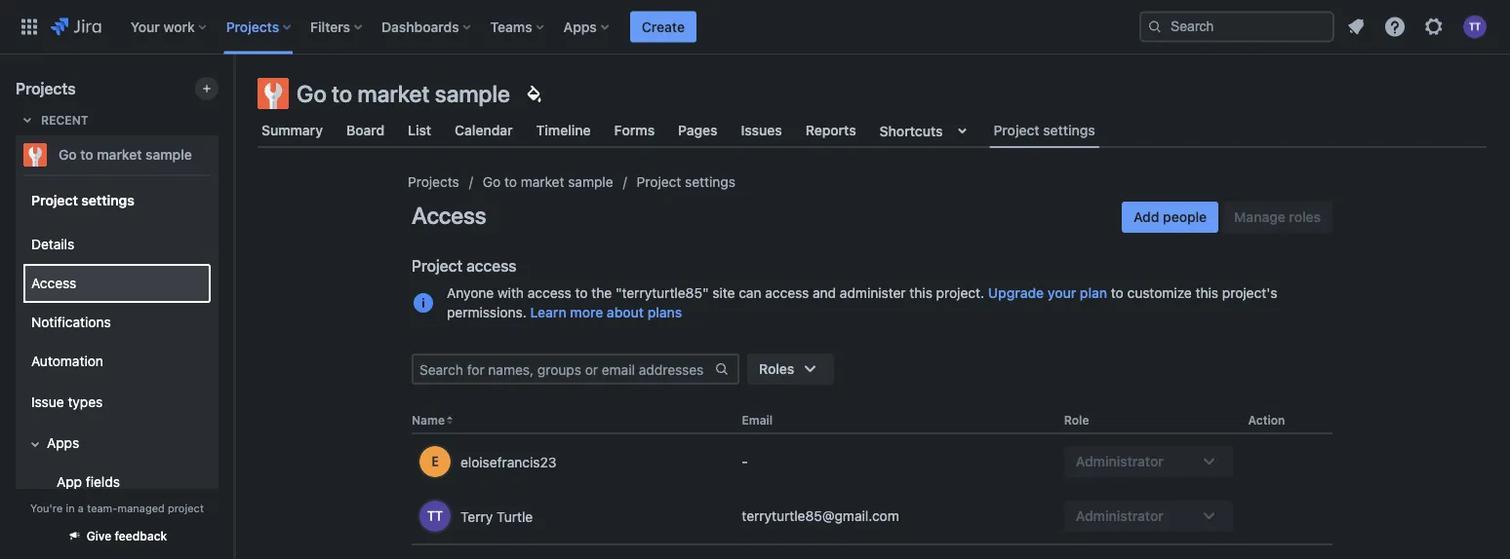 Task type: locate. For each thing, give the bounding box(es) containing it.
give feedback button
[[55, 521, 179, 553]]

project settings inside "group"
[[31, 192, 134, 208]]

forms
[[614, 122, 655, 139]]

0 horizontal spatial apps
[[47, 436, 79, 452]]

issues
[[741, 122, 782, 139]]

market
[[358, 80, 430, 107], [97, 147, 142, 163], [521, 174, 564, 190]]

notifications link
[[23, 303, 211, 342]]

banner containing your work
[[0, 0, 1510, 55]]

this
[[910, 285, 933, 301], [1196, 285, 1219, 301]]

projects inside 'dropdown button'
[[226, 19, 279, 35]]

go up summary
[[297, 80, 327, 107]]

1 horizontal spatial go
[[297, 80, 327, 107]]

go to market sample
[[297, 80, 510, 107], [59, 147, 192, 163], [483, 174, 613, 190]]

0 vertical spatial projects
[[226, 19, 279, 35]]

2 horizontal spatial project settings
[[994, 122, 1095, 138]]

email
[[742, 414, 773, 428]]

access right 'can'
[[765, 285, 809, 301]]

terry turtle
[[460, 509, 533, 525]]

issues link
[[737, 113, 786, 148]]

roles
[[759, 361, 794, 378]]

sidebar navigation image
[[213, 78, 256, 117]]

1 horizontal spatial this
[[1196, 285, 1219, 301]]

tab list
[[246, 113, 1499, 148]]

dashboards button
[[376, 11, 479, 42]]

0 horizontal spatial market
[[97, 147, 142, 163]]

teams button
[[485, 11, 552, 42]]

project up details
[[31, 192, 78, 208]]

market up details link
[[97, 147, 142, 163]]

access
[[412, 202, 486, 229], [31, 276, 76, 292]]

0 vertical spatial go to market sample
[[297, 80, 510, 107]]

project
[[994, 122, 1040, 138], [637, 174, 681, 190], [31, 192, 78, 208], [412, 257, 463, 276]]

shortcuts button
[[876, 113, 978, 148]]

2 horizontal spatial settings
[[1043, 122, 1095, 138]]

your
[[130, 19, 160, 35]]

1 vertical spatial apps
[[47, 436, 79, 452]]

1 horizontal spatial settings
[[685, 174, 736, 190]]

permissions.
[[447, 305, 527, 321]]

to up board
[[332, 80, 352, 107]]

market up list
[[358, 80, 430, 107]]

go to market sample down recent
[[59, 147, 192, 163]]

2 horizontal spatial projects
[[408, 174, 459, 190]]

2 horizontal spatial sample
[[568, 174, 613, 190]]

timeline link
[[532, 113, 595, 148]]

0 vertical spatial apps
[[564, 19, 597, 35]]

1 vertical spatial settings
[[685, 174, 736, 190]]

0 horizontal spatial project settings
[[31, 192, 134, 208]]

upgrade your plan link
[[988, 284, 1107, 303]]

1 horizontal spatial apps
[[564, 19, 597, 35]]

board link
[[342, 113, 388, 148]]

your work button
[[125, 11, 214, 42]]

to
[[332, 80, 352, 107], [80, 147, 93, 163], [504, 174, 517, 190], [575, 285, 588, 301], [1111, 285, 1124, 301]]

to inside "to customize this project's permissions."
[[1111, 285, 1124, 301]]

group
[[20, 175, 211, 553], [20, 220, 211, 547]]

anyone
[[447, 285, 494, 301]]

projects for projects link on the left of the page
[[408, 174, 459, 190]]

sample down timeline link
[[568, 174, 613, 190]]

0 vertical spatial access
[[412, 202, 486, 229]]

0 horizontal spatial projects
[[16, 80, 76, 98]]

project down forms link
[[637, 174, 681, 190]]

list
[[408, 122, 431, 139]]

notifications
[[31, 315, 111, 331]]

issue types
[[31, 395, 103, 411]]

settings
[[1043, 122, 1095, 138], [685, 174, 736, 190], [81, 192, 134, 208]]

sample
[[435, 80, 510, 107], [146, 147, 192, 163], [568, 174, 613, 190]]

2 horizontal spatial market
[[521, 174, 564, 190]]

0 horizontal spatial access
[[466, 257, 516, 276]]

learn more about plans link
[[530, 303, 682, 323]]

0 horizontal spatial go to market sample link
[[16, 136, 211, 175]]

jira image
[[51, 15, 101, 39], [51, 15, 101, 39]]

project right shortcuts popup button
[[994, 122, 1040, 138]]

go down recent
[[59, 147, 77, 163]]

this left "project."
[[910, 285, 933, 301]]

access inside "link"
[[31, 276, 76, 292]]

go to market sample link down timeline link
[[483, 171, 613, 194]]

projects for projects 'dropdown button'
[[226, 19, 279, 35]]

1 vertical spatial projects
[[16, 80, 76, 98]]

0 horizontal spatial sample
[[146, 147, 192, 163]]

to right plan
[[1111, 285, 1124, 301]]

0 horizontal spatial access
[[31, 276, 76, 292]]

2 vertical spatial projects
[[408, 174, 459, 190]]

a
[[78, 502, 84, 515]]

access up learn
[[528, 285, 572, 301]]

project settings
[[994, 122, 1095, 138], [637, 174, 736, 190], [31, 192, 134, 208]]

0 vertical spatial project settings
[[994, 122, 1095, 138]]

0 vertical spatial market
[[358, 80, 430, 107]]

market down timeline link
[[521, 174, 564, 190]]

Search for names, groups or email addresses text field
[[414, 356, 714, 383]]

1 horizontal spatial access
[[528, 285, 572, 301]]

apps button
[[23, 424, 211, 463]]

2 vertical spatial project settings
[[31, 192, 134, 208]]

access down projects link on the left of the page
[[412, 202, 486, 229]]

project settings inside tab list
[[994, 122, 1095, 138]]

dashboards
[[382, 19, 459, 35]]

0 horizontal spatial this
[[910, 285, 933, 301]]

work
[[163, 19, 195, 35]]

terry
[[460, 509, 493, 525]]

1 group from the top
[[20, 175, 211, 553]]

filters button
[[305, 11, 370, 42]]

go to market sample down timeline link
[[483, 174, 613, 190]]

roles button
[[747, 354, 833, 385]]

projects down list link
[[408, 174, 459, 190]]

you're
[[30, 502, 63, 515]]

1 vertical spatial access
[[31, 276, 76, 292]]

app fields link
[[35, 463, 211, 502]]

with
[[498, 285, 524, 301]]

apps right teams dropdown button
[[564, 19, 597, 35]]

to down recent
[[80, 147, 93, 163]]

your profile and settings image
[[1463, 15, 1487, 39]]

notifications image
[[1344, 15, 1368, 39]]

1 horizontal spatial project settings
[[637, 174, 736, 190]]

1 this from the left
[[910, 285, 933, 301]]

app
[[57, 475, 82, 491]]

projects link
[[408, 171, 459, 194]]

0 vertical spatial sample
[[435, 80, 510, 107]]

issue types link
[[23, 381, 211, 424]]

create button
[[630, 11, 697, 42]]

sample up "calendar"
[[435, 80, 510, 107]]

2 group from the top
[[20, 220, 211, 547]]

the
[[592, 285, 612, 301]]

timeline
[[536, 122, 591, 139]]

create
[[642, 19, 685, 35]]

go to market sample up list
[[297, 80, 510, 107]]

give
[[87, 530, 112, 544]]

1 horizontal spatial sample
[[435, 80, 510, 107]]

add to starred image
[[213, 143, 236, 167]]

access down details
[[31, 276, 76, 292]]

access up "with"
[[466, 257, 516, 276]]

2 horizontal spatial go
[[483, 174, 501, 190]]

customize
[[1127, 285, 1192, 301]]

2 this from the left
[[1196, 285, 1219, 301]]

go
[[297, 80, 327, 107], [59, 147, 77, 163], [483, 174, 501, 190]]

Search field
[[1139, 11, 1335, 42]]

team-
[[87, 502, 118, 515]]

board
[[346, 122, 385, 139]]

learn more about plans
[[530, 305, 682, 321]]

access
[[466, 257, 516, 276], [528, 285, 572, 301], [765, 285, 809, 301]]

go to market sample link
[[16, 136, 211, 175], [483, 171, 613, 194]]

access link
[[23, 264, 211, 303]]

this left project's
[[1196, 285, 1219, 301]]

group containing project settings
[[20, 175, 211, 553]]

1 vertical spatial go
[[59, 147, 77, 163]]

more
[[570, 305, 603, 321]]

banner
[[0, 0, 1510, 55]]

0 vertical spatial settings
[[1043, 122, 1095, 138]]

this inside "to customize this project's permissions."
[[1196, 285, 1219, 301]]

1 vertical spatial sample
[[146, 147, 192, 163]]

action
[[1248, 414, 1285, 428]]

go down calendar link
[[483, 174, 501, 190]]

recent
[[41, 113, 88, 127]]

people and their roles element
[[412, 409, 1333, 546]]

site
[[712, 285, 735, 301]]

go to market sample link down recent
[[16, 136, 211, 175]]

project access
[[412, 257, 516, 276]]

1 horizontal spatial projects
[[226, 19, 279, 35]]

to down calendar link
[[504, 174, 517, 190]]

projects up sidebar navigation image
[[226, 19, 279, 35]]

summary link
[[258, 113, 327, 148]]

-
[[742, 454, 748, 470]]

open roles dropdown image
[[798, 358, 822, 381]]

1 vertical spatial project settings
[[637, 174, 736, 190]]

apps up app
[[47, 436, 79, 452]]

automation link
[[23, 342, 211, 381]]

2 vertical spatial settings
[[81, 192, 134, 208]]

2 vertical spatial go
[[483, 174, 501, 190]]

projects up collapse recent projects image
[[16, 80, 76, 98]]

sample left add to starred icon
[[146, 147, 192, 163]]



Task type: describe. For each thing, give the bounding box(es) containing it.
project settings link
[[637, 171, 736, 194]]

you're in a team-managed project
[[30, 502, 204, 515]]

appswitcher icon image
[[18, 15, 41, 39]]

project.
[[936, 285, 984, 301]]

2 vertical spatial go to market sample
[[483, 174, 613, 190]]

plans
[[648, 305, 682, 321]]

filters
[[310, 19, 350, 35]]

automation
[[31, 354, 103, 370]]

1 horizontal spatial access
[[412, 202, 486, 229]]

shortcuts
[[880, 123, 943, 139]]

2 vertical spatial sample
[[568, 174, 613, 190]]

project inside "group"
[[31, 192, 78, 208]]

about
[[607, 305, 644, 321]]

1 horizontal spatial go to market sample link
[[483, 171, 613, 194]]

2 horizontal spatial access
[[765, 285, 809, 301]]

teams
[[490, 19, 532, 35]]

reports link
[[802, 113, 860, 148]]

collapse recent projects image
[[16, 108, 39, 132]]

issue
[[31, 395, 64, 411]]

eloisefrancis23
[[460, 454, 557, 471]]

reports
[[806, 122, 856, 139]]

add people button
[[1122, 202, 1219, 233]]

0 vertical spatial go
[[297, 80, 327, 107]]

name
[[412, 414, 445, 428]]

1 horizontal spatial market
[[358, 80, 430, 107]]

project's
[[1222, 285, 1277, 301]]

name button
[[412, 414, 445, 428]]

learn
[[530, 305, 567, 321]]

role
[[1064, 414, 1089, 428]]

apps inside button
[[47, 436, 79, 452]]

2 vertical spatial market
[[521, 174, 564, 190]]

settings image
[[1422, 15, 1446, 39]]

"terryturtle85"
[[616, 285, 709, 301]]

pages
[[678, 122, 718, 139]]

apps button
[[558, 11, 616, 42]]

list link
[[404, 113, 435, 148]]

0 horizontal spatial go
[[59, 147, 77, 163]]

summary
[[261, 122, 323, 139]]

terryturtle85@gmail.com
[[742, 509, 899, 525]]

primary element
[[12, 0, 1139, 54]]

expand image
[[23, 433, 47, 457]]

can
[[739, 285, 761, 301]]

to customize this project's permissions.
[[447, 285, 1277, 321]]

turtle
[[497, 509, 533, 525]]

1 vertical spatial market
[[97, 147, 142, 163]]

settings inside tab list
[[1043, 122, 1095, 138]]

1 vertical spatial go to market sample
[[59, 147, 192, 163]]

group containing details
[[20, 220, 211, 547]]

project access image
[[412, 292, 435, 315]]

0 horizontal spatial settings
[[81, 192, 134, 208]]

add
[[1134, 209, 1159, 225]]

to up more at the bottom left of page
[[575, 285, 588, 301]]

add people
[[1134, 209, 1207, 225]]

people
[[1163, 209, 1207, 225]]

plan
[[1080, 285, 1107, 301]]

pages link
[[674, 113, 722, 148]]

in
[[66, 502, 75, 515]]

tab list containing project settings
[[246, 113, 1499, 148]]

your work
[[130, 19, 195, 35]]

project settings for project settings link
[[637, 174, 736, 190]]

project inside tab list
[[994, 122, 1040, 138]]

give feedback
[[87, 530, 167, 544]]

details link
[[23, 225, 211, 264]]

create project image
[[199, 81, 215, 97]]

app fields
[[57, 475, 120, 491]]

feedback
[[115, 530, 167, 544]]

fields
[[86, 475, 120, 491]]

anyone with access to the "terryturtle85" site can access and administer this project. upgrade your plan
[[447, 285, 1107, 301]]

help image
[[1383, 15, 1407, 39]]

types
[[68, 395, 103, 411]]

upgrade
[[988, 285, 1044, 301]]

details
[[31, 237, 74, 253]]

apps inside popup button
[[564, 19, 597, 35]]

project up the project access 'image'
[[412, 257, 463, 276]]

projects button
[[220, 11, 299, 42]]

administer
[[840, 285, 906, 301]]

project
[[168, 502, 204, 515]]

calendar link
[[451, 113, 517, 148]]

calendar
[[455, 122, 513, 139]]

search image
[[1147, 19, 1163, 35]]

and
[[813, 285, 836, 301]]

set background color image
[[522, 82, 545, 105]]

managed
[[118, 502, 165, 515]]

forms link
[[610, 113, 659, 148]]

your
[[1048, 285, 1076, 301]]

project settings for "group" containing project settings
[[31, 192, 134, 208]]



Task type: vqa. For each thing, say whether or not it's contained in the screenshot.
which
no



